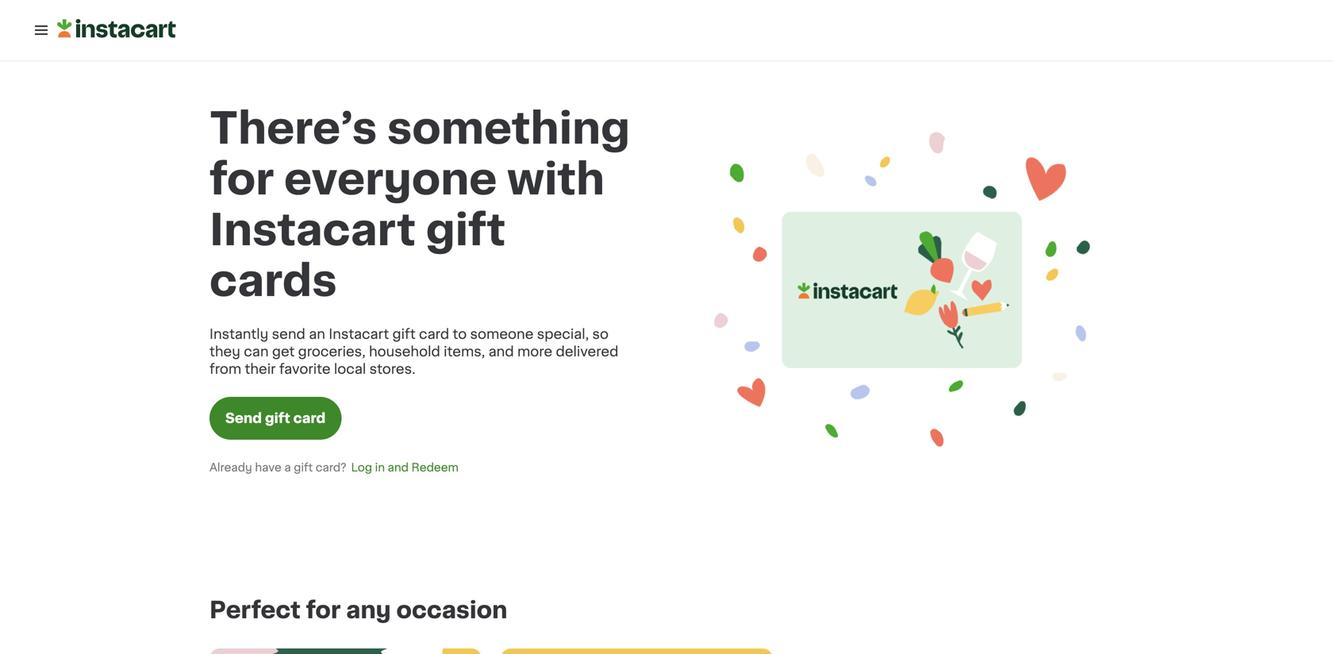 Task type: locate. For each thing, give the bounding box(es) containing it.
instacart
[[210, 209, 416, 251], [329, 327, 389, 341]]

instacart gift card image
[[692, 87, 1124, 493]]

gift inside instantly send an instacart gift card to someone special, so they can get groceries, household items, and more delivered from their favorite local stores.
[[393, 327, 416, 341]]

1 horizontal spatial and
[[489, 345, 514, 358]]

1 vertical spatial and
[[388, 462, 409, 473]]

local
[[334, 362, 366, 376]]

and down 'someone'
[[489, 345, 514, 358]]

card left to
[[419, 327, 449, 341]]

items,
[[444, 345, 485, 358]]

0 horizontal spatial and
[[388, 462, 409, 473]]

gift
[[426, 209, 506, 251], [393, 327, 416, 341], [265, 412, 290, 425], [294, 462, 313, 473]]

from
[[210, 362, 241, 376]]

for left any
[[306, 599, 341, 622]]

card down 'favorite'
[[293, 412, 326, 425]]

instacart up cards
[[210, 209, 416, 251]]

gift inside button
[[265, 412, 290, 425]]

1 vertical spatial card
[[293, 412, 326, 425]]

1 horizontal spatial card
[[419, 327, 449, 341]]

can
[[244, 345, 269, 358]]

have
[[255, 462, 282, 473]]

everyone
[[284, 158, 497, 200]]

any
[[346, 599, 391, 622]]

household
[[369, 345, 441, 358]]

1 vertical spatial instacart
[[329, 327, 389, 341]]

for
[[210, 158, 274, 200], [306, 599, 341, 622]]

there's something for everyone with instacart gift cards
[[210, 108, 631, 302]]

perfect
[[210, 599, 301, 622]]

card?
[[316, 462, 347, 473]]

1 horizontal spatial for
[[306, 599, 341, 622]]

log in and redeem button
[[347, 459, 464, 476]]

for inside there's something for everyone with instacart gift cards
[[210, 158, 274, 200]]

instacart up groceries,
[[329, 327, 389, 341]]

0 horizontal spatial for
[[210, 158, 274, 200]]

0 vertical spatial for
[[210, 158, 274, 200]]

for down there's
[[210, 158, 274, 200]]

instacart home image
[[57, 19, 176, 38]]

something
[[387, 108, 631, 150]]

card
[[419, 327, 449, 341], [293, 412, 326, 425]]

cards
[[210, 260, 337, 302]]

to
[[453, 327, 467, 341]]

card inside button
[[293, 412, 326, 425]]

and
[[489, 345, 514, 358], [388, 462, 409, 473]]

0 vertical spatial instacart
[[210, 209, 416, 251]]

a
[[285, 462, 291, 473]]

instacart inside instantly send an instacart gift card to someone special, so they can get groceries, household items, and more delivered from their favorite local stores.
[[329, 327, 389, 341]]

and right in
[[388, 462, 409, 473]]

log
[[351, 462, 372, 473]]

groceries,
[[298, 345, 366, 358]]

0 vertical spatial card
[[419, 327, 449, 341]]

instantly
[[210, 327, 269, 341]]

0 horizontal spatial card
[[293, 412, 326, 425]]

with
[[507, 158, 605, 200]]

open main menu image
[[32, 21, 51, 40]]

0 vertical spatial and
[[489, 345, 514, 358]]



Task type: describe. For each thing, give the bounding box(es) containing it.
someone
[[470, 327, 534, 341]]

already have a gift card? log in and redeem
[[210, 462, 459, 473]]

occasion
[[397, 599, 508, 622]]

redeem
[[412, 462, 459, 473]]

instantly send an instacart gift card to someone special, so they can get groceries, household items, and more delivered from their favorite local stores.
[[210, 327, 619, 376]]

send gift card
[[225, 412, 326, 425]]

send
[[272, 327, 306, 341]]

and inside instantly send an instacart gift card to someone special, so they can get groceries, household items, and more delivered from their favorite local stores.
[[489, 345, 514, 358]]

stores.
[[370, 362, 416, 376]]

get
[[272, 345, 295, 358]]

favorite
[[279, 362, 331, 376]]

card inside instantly send an instacart gift card to someone special, so they can get groceries, household items, and more delivered from their favorite local stores.
[[419, 327, 449, 341]]

gift inside there's something for everyone with instacart gift cards
[[426, 209, 506, 251]]

an
[[309, 327, 325, 341]]

send
[[225, 412, 262, 425]]

in
[[375, 462, 385, 473]]

so
[[593, 327, 609, 341]]

already
[[210, 462, 252, 473]]

special,
[[537, 327, 589, 341]]

1 vertical spatial for
[[306, 599, 341, 622]]

instacart inside there's something for everyone with instacart gift cards
[[210, 209, 416, 251]]

delivered
[[556, 345, 619, 358]]

perfect for any occasion
[[210, 599, 508, 622]]

they
[[210, 345, 240, 358]]

there's
[[210, 108, 377, 150]]

send gift card button
[[210, 397, 342, 440]]

their
[[245, 362, 276, 376]]

more
[[518, 345, 553, 358]]



Task type: vqa. For each thing, say whether or not it's contained in the screenshot.
the Sales
no



